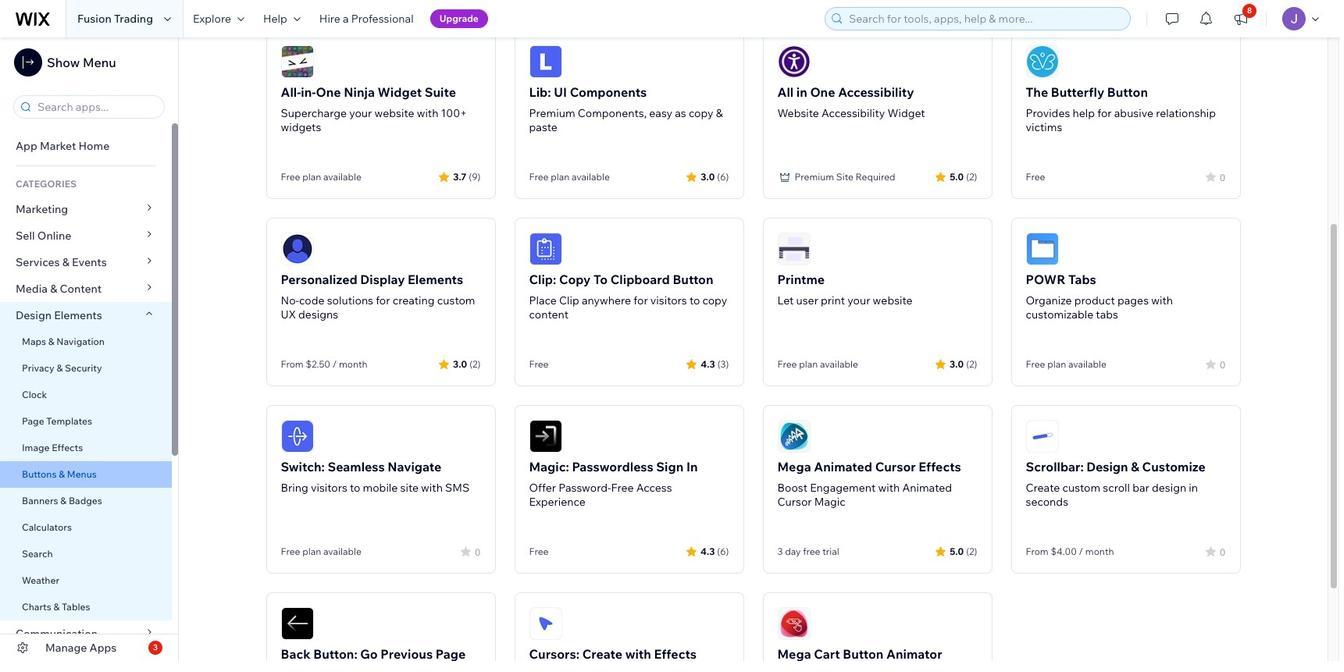 Task type: describe. For each thing, give the bounding box(es) containing it.
seconds
[[1026, 495, 1068, 509]]

magic:
[[529, 459, 569, 475]]

visitors inside clip: copy to clipboard button place clip anywhere for visitors to copy content
[[650, 294, 687, 308]]

clip: copy to clipboard button logo image
[[529, 233, 562, 266]]

0 horizontal spatial cursor
[[777, 495, 812, 509]]

printme
[[777, 272, 825, 287]]

5.0 (2) for effects
[[950, 546, 977, 557]]

clip
[[559, 294, 579, 308]]

provides
[[1026, 106, 1070, 120]]

place
[[529, 294, 557, 308]]

0 for powr tabs
[[1220, 359, 1226, 371]]

3 for 3
[[153, 643, 158, 653]]

3.0 (2) for user
[[950, 358, 977, 370]]

sidebar element
[[0, 37, 179, 662]]

0 horizontal spatial animated
[[814, 459, 872, 475]]

charts
[[22, 601, 51, 613]]

the
[[1026, 84, 1048, 100]]

ux
[[281, 308, 296, 322]]

help button
[[254, 0, 310, 37]]

for inside clip: copy to clipboard button place clip anywhere for visitors to copy content
[[634, 294, 648, 308]]

navigation
[[57, 336, 105, 348]]

1 vertical spatial accessibility
[[822, 106, 885, 120]]

8
[[1247, 5, 1252, 16]]

your inside "printme let user print your website"
[[848, 294, 870, 308]]

Search for tools, apps, help & more... field
[[844, 8, 1125, 30]]

tabs
[[1096, 308, 1118, 322]]

5.0 for effects
[[950, 546, 964, 557]]

website
[[777, 106, 819, 120]]

plan for print
[[799, 358, 818, 370]]

3.7
[[453, 171, 467, 182]]

communication link
[[0, 621, 172, 647]]

calculators
[[22, 522, 72, 533]]

(6) for lib: ui components
[[717, 171, 729, 182]]

website inside all-in-one ninja widget suite supercharge your website with 100+ widgets
[[374, 106, 414, 120]]

no-
[[281, 294, 299, 308]]

/ for personalized
[[332, 358, 337, 370]]

as
[[675, 106, 686, 120]]

menus
[[67, 469, 97, 480]]

all-in-one ninja widget suite supercharge your website with 100+ widgets
[[281, 84, 467, 134]]

3 for 3 day free trial
[[777, 546, 783, 558]]

help
[[263, 12, 287, 26]]

butterfly
[[1051, 84, 1105, 100]]

(2) for all in one accessibility
[[966, 171, 977, 182]]

trading
[[114, 12, 153, 26]]

free down customizable
[[1026, 358, 1045, 370]]

menu
[[83, 55, 116, 70]]

suite
[[425, 84, 456, 100]]

customizable
[[1026, 308, 1094, 322]]

mega animated cursor effects logo image
[[777, 420, 810, 453]]

free plan available for ninja
[[281, 171, 361, 183]]

free plan available for premium
[[529, 171, 610, 183]]

boost
[[777, 481, 808, 495]]

required
[[856, 171, 896, 183]]

with inside powr tabs organize product pages with customizable tabs
[[1151, 294, 1173, 308]]

effects inside 'mega animated cursor effects boost engagement with animated cursor magic'
[[919, 459, 961, 475]]

copy inside clip: copy to clipboard button place clip anywhere for visitors to copy content
[[702, 294, 727, 308]]

categories
[[16, 178, 77, 190]]

app market home
[[16, 139, 110, 153]]

1 vertical spatial animated
[[902, 481, 952, 495]]

manage apps
[[45, 641, 117, 655]]

magic: passwordless sign in logo image
[[529, 420, 562, 453]]

solutions
[[327, 294, 373, 308]]

design inside scrollbar: design & customize create custom scroll bar design in seconds
[[1087, 459, 1128, 475]]

let
[[777, 294, 794, 308]]

5.0 for accessibility
[[950, 171, 964, 182]]

marketing link
[[0, 196, 172, 223]]

media & content
[[16, 282, 102, 296]]

3.0 for components
[[701, 171, 715, 182]]

site
[[836, 171, 854, 183]]

mega cart button animator logo image
[[777, 608, 810, 640]]

access
[[636, 481, 672, 495]]

3.0 (6)
[[701, 171, 729, 182]]

8 button
[[1224, 0, 1258, 37]]

0 for switch: seamless navigate
[[475, 546, 481, 558]]

one for in
[[810, 84, 835, 100]]

fusion trading
[[77, 12, 153, 26]]

available for premium
[[572, 171, 610, 183]]

all
[[777, 84, 794, 100]]

design elements link
[[0, 302, 172, 329]]

powr
[[1026, 272, 1066, 287]]

3.7 (9)
[[453, 171, 481, 182]]

offer
[[529, 481, 556, 495]]

elements inside sidebar element
[[54, 308, 102, 323]]

content
[[529, 308, 569, 322]]

fusion
[[77, 12, 112, 26]]

clock link
[[0, 382, 172, 408]]

victims
[[1026, 120, 1062, 134]]

online
[[37, 229, 71, 243]]

/ for scrollbar:
[[1079, 546, 1083, 558]]

in
[[686, 459, 698, 475]]

in inside scrollbar: design & customize create custom scroll bar design in seconds
[[1189, 481, 1198, 495]]

charts & tables
[[22, 601, 90, 613]]

switch: seamless navigate bring visitors to mobile site with sms
[[281, 459, 470, 495]]

display
[[360, 272, 405, 287]]

the butterfly button logo image
[[1026, 45, 1059, 78]]

calculators link
[[0, 515, 172, 541]]

to inside clip: copy to clipboard button place clip anywhere for visitors to copy content
[[690, 294, 700, 308]]

0 for scrollbar: design & customize
[[1220, 546, 1226, 558]]

create
[[1026, 481, 1060, 495]]

free
[[803, 546, 820, 558]]

in inside all in one accessibility website accessibility widget
[[796, 84, 807, 100]]

free plan available for print
[[777, 358, 858, 370]]

3.0 for user
[[950, 358, 964, 370]]

all in one accessibility website accessibility widget
[[777, 84, 925, 120]]

(3)
[[718, 358, 729, 370]]

print
[[821, 294, 845, 308]]

clock
[[22, 389, 47, 401]]

creating
[[393, 294, 435, 308]]

media
[[16, 282, 48, 296]]

widget inside all-in-one ninja widget suite supercharge your website with 100+ widgets
[[378, 84, 422, 100]]

(6) for magic: passwordless sign in
[[717, 546, 729, 557]]

one for in-
[[316, 84, 341, 100]]

lib: ui components logo image
[[529, 45, 562, 78]]

Search apps... field
[[33, 96, 159, 118]]

tabs
[[1068, 272, 1096, 287]]

printme logo image
[[777, 233, 810, 266]]

ui
[[554, 84, 567, 100]]

apps
[[89, 641, 117, 655]]

website inside "printme let user print your website"
[[873, 294, 913, 308]]

security
[[65, 362, 102, 374]]

5.0 (2) for accessibility
[[950, 171, 977, 182]]

(2) for printme
[[966, 358, 977, 370]]

app
[[16, 139, 37, 153]]

3.0 (2) for elements
[[453, 358, 481, 370]]

clip:
[[529, 272, 556, 287]]

scrollbar: design & customize create custom scroll bar design in seconds
[[1026, 459, 1206, 509]]

experience
[[529, 495, 586, 509]]

plan for premium
[[551, 171, 570, 183]]

anywhere
[[582, 294, 631, 308]]

buttons
[[22, 469, 57, 480]]

pages
[[1118, 294, 1149, 308]]

(9)
[[469, 171, 481, 182]]

design inside sidebar element
[[16, 308, 52, 323]]

& for navigation
[[48, 336, 54, 348]]

clip: copy to clipboard button place clip anywhere for visitors to copy content
[[529, 272, 727, 322]]

services & events
[[16, 255, 107, 269]]

mobile
[[363, 481, 398, 495]]

privacy & security
[[22, 362, 102, 374]]

effects inside sidebar element
[[52, 442, 83, 454]]

4.3 (3)
[[701, 358, 729, 370]]

elements inside personalized display elements no-code solutions for creating custom ux designs
[[408, 272, 463, 287]]



Task type: vqa. For each thing, say whether or not it's contained in the screenshot.
FROM $4.00 / MONTH
yes



Task type: locate. For each thing, give the bounding box(es) containing it.
(6)
[[717, 171, 729, 182], [717, 546, 729, 557]]

elements up navigation
[[54, 308, 102, 323]]

premium
[[529, 106, 575, 120], [795, 171, 834, 183]]

& up bar
[[1131, 459, 1139, 475]]

0 vertical spatial in
[[796, 84, 807, 100]]

hire a professional link
[[310, 0, 423, 37]]

from for scrollbar: design & customize
[[1026, 546, 1049, 558]]

1 horizontal spatial 3
[[777, 546, 783, 558]]

0 horizontal spatial 3.0 (2)
[[453, 358, 481, 370]]

custom inside personalized display elements no-code solutions for creating custom ux designs
[[437, 294, 475, 308]]

to
[[593, 272, 608, 287]]

with inside switch: seamless navigate bring visitors to mobile site with sms
[[421, 481, 443, 495]]

0 vertical spatial visitors
[[650, 294, 687, 308]]

cursor down mega
[[777, 495, 812, 509]]

plan down user
[[799, 358, 818, 370]]

0 horizontal spatial design
[[16, 308, 52, 323]]

1 vertical spatial button
[[673, 272, 714, 287]]

0 vertical spatial 3
[[777, 546, 783, 558]]

customize
[[1142, 459, 1206, 475]]

back button: go previous page logo image
[[281, 608, 314, 640]]

2 5.0 from the top
[[950, 546, 964, 557]]

design up maps
[[16, 308, 52, 323]]

free down 'widgets'
[[281, 171, 300, 183]]

free down the experience
[[529, 546, 549, 558]]

banners & badges link
[[0, 488, 172, 515]]

to inside switch: seamless navigate bring visitors to mobile site with sms
[[350, 481, 360, 495]]

plan
[[302, 171, 321, 183], [551, 171, 570, 183], [799, 358, 818, 370], [1047, 358, 1066, 370], [302, 546, 321, 558]]

free plan available down paste
[[529, 171, 610, 183]]

for right help
[[1097, 106, 1112, 120]]

free down let
[[777, 358, 797, 370]]

1 vertical spatial from
[[1026, 546, 1049, 558]]

(2) for mega animated cursor effects
[[966, 546, 977, 557]]

1 horizontal spatial for
[[634, 294, 648, 308]]

in right all
[[796, 84, 807, 100]]

0 vertical spatial widget
[[378, 84, 422, 100]]

button up abusive
[[1107, 84, 1148, 100]]

1 horizontal spatial cursor
[[875, 459, 916, 475]]

with down suite
[[417, 106, 438, 120]]

1 horizontal spatial visitors
[[650, 294, 687, 308]]

mega
[[777, 459, 811, 475]]

0 vertical spatial effects
[[52, 442, 83, 454]]

3
[[777, 546, 783, 558], [153, 643, 158, 653]]

0 horizontal spatial 3
[[153, 643, 158, 653]]

0 vertical spatial button
[[1107, 84, 1148, 100]]

0 vertical spatial website
[[374, 106, 414, 120]]

from left the "$4.00"
[[1026, 546, 1049, 558]]

buttons & menus link
[[0, 462, 172, 488]]

1 vertical spatial cursor
[[777, 495, 812, 509]]

plan for ninja
[[302, 171, 321, 183]]

0
[[1220, 171, 1226, 183], [1220, 359, 1226, 371], [475, 546, 481, 558], [1220, 546, 1226, 558]]

0 vertical spatial animated
[[814, 459, 872, 475]]

for
[[1097, 106, 1112, 120], [376, 294, 390, 308], [634, 294, 648, 308]]

available for product
[[1068, 358, 1107, 370]]

0 vertical spatial from
[[281, 358, 304, 370]]

0 horizontal spatial effects
[[52, 442, 83, 454]]

1 vertical spatial visitors
[[311, 481, 347, 495]]

all-in-one ninja widget suite logo image
[[281, 45, 314, 78]]

1 (6) from the top
[[717, 171, 729, 182]]

1 vertical spatial widget
[[888, 106, 925, 120]]

widget right ninja
[[378, 84, 422, 100]]

hire
[[319, 12, 340, 26]]

0 horizontal spatial widget
[[378, 84, 422, 100]]

1 vertical spatial premium
[[795, 171, 834, 183]]

custom
[[437, 294, 475, 308], [1063, 481, 1101, 495]]

free down content
[[529, 358, 549, 370]]

1 horizontal spatial button
[[1107, 84, 1148, 100]]

copy up 4.3 (3)
[[702, 294, 727, 308]]

lib: ui components premium components, easy as copy & paste
[[529, 84, 723, 134]]

search
[[22, 548, 53, 560]]

website right print
[[873, 294, 913, 308]]

engagement
[[810, 481, 876, 495]]

0 horizontal spatial month
[[339, 358, 368, 370]]

free down bring
[[281, 546, 300, 558]]

powr tabs logo image
[[1026, 233, 1059, 266]]

1 one from the left
[[316, 84, 341, 100]]

1 vertical spatial effects
[[919, 459, 961, 475]]

3 inside sidebar element
[[153, 643, 158, 653]]

free plan available
[[281, 171, 361, 183], [529, 171, 610, 183], [777, 358, 858, 370], [1026, 358, 1107, 370], [281, 546, 361, 558]]

magic
[[814, 495, 846, 509]]

1 vertical spatial custom
[[1063, 481, 1101, 495]]

powr tabs organize product pages with customizable tabs
[[1026, 272, 1173, 322]]

2 horizontal spatial for
[[1097, 106, 1112, 120]]

& left 'badges'
[[60, 495, 67, 507]]

elements up creating at the left of the page
[[408, 272, 463, 287]]

your right print
[[848, 294, 870, 308]]

product
[[1074, 294, 1115, 308]]

widget inside all in one accessibility website accessibility widget
[[888, 106, 925, 120]]

1 vertical spatial website
[[873, 294, 913, 308]]

1 horizontal spatial /
[[1079, 546, 1083, 558]]

3 left the day
[[777, 546, 783, 558]]

plan for product
[[1047, 358, 1066, 370]]

1 vertical spatial (6)
[[717, 546, 729, 557]]

0 vertical spatial /
[[332, 358, 337, 370]]

month right the "$4.00"
[[1085, 546, 1114, 558]]

100+
[[441, 106, 467, 120]]

0 horizontal spatial to
[[350, 481, 360, 495]]

0 vertical spatial design
[[16, 308, 52, 323]]

1 horizontal spatial month
[[1085, 546, 1114, 558]]

0 vertical spatial 5.0 (2)
[[950, 171, 977, 182]]

relationship
[[1156, 106, 1216, 120]]

plan down bring
[[302, 546, 321, 558]]

for down display
[[376, 294, 390, 308]]

switch: seamless navigate logo image
[[281, 420, 314, 453]]

professional
[[351, 12, 414, 26]]

upgrade button
[[430, 9, 488, 28]]

custom down the scrollbar:
[[1063, 481, 1101, 495]]

1 horizontal spatial widget
[[888, 106, 925, 120]]

(2) for personalized display elements
[[470, 358, 481, 370]]

& inside lib: ui components premium components, easy as copy & paste
[[716, 106, 723, 120]]

0 horizontal spatial 3.0
[[453, 358, 467, 370]]

4.3 for magic: passwordless sign in
[[701, 546, 715, 557]]

badges
[[69, 495, 102, 507]]

one up supercharge
[[316, 84, 341, 100]]

cursors: create with effects logo image
[[529, 608, 562, 640]]

design up the "scroll"
[[1087, 459, 1128, 475]]

image effects link
[[0, 435, 172, 462]]

/ right "$2.50"
[[332, 358, 337, 370]]

charts & tables link
[[0, 594, 172, 621]]

with inside 'mega animated cursor effects boost engagement with animated cursor magic'
[[878, 481, 900, 495]]

trial
[[823, 546, 839, 558]]

abusive
[[1114, 106, 1154, 120]]

content
[[60, 282, 102, 296]]

personalized display elements no-code solutions for creating custom ux designs
[[281, 272, 475, 322]]

premium left site
[[795, 171, 834, 183]]

bring
[[281, 481, 308, 495]]

1 horizontal spatial premium
[[795, 171, 834, 183]]

0 vertical spatial to
[[690, 294, 700, 308]]

copy inside lib: ui components premium components, easy as copy & paste
[[689, 106, 714, 120]]

website
[[374, 106, 414, 120], [873, 294, 913, 308]]

in right design
[[1189, 481, 1198, 495]]

for inside personalized display elements no-code solutions for creating custom ux designs
[[376, 294, 390, 308]]

0 vertical spatial cursor
[[875, 459, 916, 475]]

5.0 (2)
[[950, 171, 977, 182], [950, 546, 977, 557]]

1 vertical spatial /
[[1079, 546, 1083, 558]]

1 vertical spatial copy
[[702, 294, 727, 308]]

free plan available for product
[[1026, 358, 1107, 370]]

0 vertical spatial custom
[[437, 294, 475, 308]]

0 horizontal spatial /
[[332, 358, 337, 370]]

1 horizontal spatial 3.0 (2)
[[950, 358, 977, 370]]

1 vertical spatial your
[[848, 294, 870, 308]]

one inside all in one accessibility website accessibility widget
[[810, 84, 835, 100]]

& left menus
[[59, 469, 65, 480]]

sign
[[656, 459, 684, 475]]

0 horizontal spatial visitors
[[311, 481, 347, 495]]

1 vertical spatial to
[[350, 481, 360, 495]]

website down ninja
[[374, 106, 414, 120]]

bar
[[1133, 481, 1149, 495]]

1 vertical spatial month
[[1085, 546, 1114, 558]]

2 one from the left
[[810, 84, 835, 100]]

& right privacy
[[57, 362, 63, 374]]

1 vertical spatial design
[[1087, 459, 1128, 475]]

clipboard
[[611, 272, 670, 287]]

lib:
[[529, 84, 551, 100]]

elements
[[408, 272, 463, 287], [54, 308, 102, 323]]

0 for the butterfly button
[[1220, 171, 1226, 183]]

0 horizontal spatial in
[[796, 84, 807, 100]]

1 3.0 (2) from the left
[[453, 358, 481, 370]]

services & events link
[[0, 249, 172, 276]]

in-
[[301, 84, 316, 100]]

0 vertical spatial elements
[[408, 272, 463, 287]]

your down ninja
[[349, 106, 372, 120]]

5.0
[[950, 171, 964, 182], [950, 546, 964, 557]]

button inside clip: copy to clipboard button place clip anywhere for visitors to copy content
[[673, 272, 714, 287]]

month for display
[[339, 358, 368, 370]]

month for design
[[1085, 546, 1114, 558]]

show menu button
[[14, 48, 116, 77]]

1 vertical spatial 4.3
[[701, 546, 715, 557]]

1 horizontal spatial elements
[[408, 272, 463, 287]]

visitors inside switch: seamless navigate bring visitors to mobile site with sms
[[311, 481, 347, 495]]

plan down customizable
[[1047, 358, 1066, 370]]

password-
[[559, 481, 611, 495]]

1 vertical spatial 5.0 (2)
[[950, 546, 977, 557]]

& right media
[[50, 282, 57, 296]]

0 vertical spatial (6)
[[717, 171, 729, 182]]

scroll
[[1103, 481, 1130, 495]]

1 horizontal spatial to
[[690, 294, 700, 308]]

all in one accessibility logo image
[[777, 45, 810, 78]]

1 horizontal spatial your
[[848, 294, 870, 308]]

free plan available for bring
[[281, 546, 361, 558]]

visitors
[[650, 294, 687, 308], [311, 481, 347, 495]]

& for security
[[57, 362, 63, 374]]

free down the passwordless at the left
[[611, 481, 634, 495]]

plan down 'widgets'
[[302, 171, 321, 183]]

1 vertical spatial in
[[1189, 481, 1198, 495]]

with inside all-in-one ninja widget suite supercharge your website with 100+ widgets
[[417, 106, 438, 120]]

one up website
[[810, 84, 835, 100]]

1 horizontal spatial 3.0
[[701, 171, 715, 182]]

4.3 for clip: copy to clipboard button
[[701, 358, 715, 370]]

1 horizontal spatial from
[[1026, 546, 1049, 558]]

free down victims
[[1026, 171, 1045, 183]]

available for print
[[820, 358, 858, 370]]

1 horizontal spatial animated
[[902, 481, 952, 495]]

scrollbar: design & customize logo image
[[1026, 420, 1059, 453]]

with right site
[[421, 481, 443, 495]]

1 horizontal spatial design
[[1087, 459, 1128, 475]]

0 horizontal spatial for
[[376, 294, 390, 308]]

cursor up the engagement
[[875, 459, 916, 475]]

with right the engagement
[[878, 481, 900, 495]]

1 vertical spatial 5.0
[[950, 546, 964, 557]]

/
[[332, 358, 337, 370], [1079, 546, 1083, 558]]

privacy & security link
[[0, 355, 172, 382]]

1 horizontal spatial one
[[810, 84, 835, 100]]

for inside the butterfly button provides help for abusive relationship victims
[[1097, 106, 1112, 120]]

& left tables
[[53, 601, 60, 613]]

& for tables
[[53, 601, 60, 613]]

free plan available down customizable
[[1026, 358, 1107, 370]]

& for badges
[[60, 495, 67, 507]]

weather link
[[0, 568, 172, 594]]

0 horizontal spatial custom
[[437, 294, 475, 308]]

0 vertical spatial 4.3
[[701, 358, 715, 370]]

0 horizontal spatial button
[[673, 272, 714, 287]]

month right "$2.50"
[[339, 358, 368, 370]]

free plan available down 'widgets'
[[281, 171, 361, 183]]

from $2.50 / month
[[281, 358, 368, 370]]

0 horizontal spatial from
[[281, 358, 304, 370]]

& right as on the top right of the page
[[716, 106, 723, 120]]

1 5.0 (2) from the top
[[950, 171, 977, 182]]

& for content
[[50, 282, 57, 296]]

maps & navigation link
[[0, 329, 172, 355]]

ninja
[[344, 84, 375, 100]]

image
[[22, 442, 50, 454]]

0 vertical spatial 5.0
[[950, 171, 964, 182]]

0 horizontal spatial website
[[374, 106, 414, 120]]

1 horizontal spatial effects
[[919, 459, 961, 475]]

& for menus
[[59, 469, 65, 480]]

events
[[72, 255, 107, 269]]

0 vertical spatial month
[[339, 358, 368, 370]]

premium down the ui
[[529, 106, 575, 120]]

& inside scrollbar: design & customize create custom scroll bar design in seconds
[[1131, 459, 1139, 475]]

2 (6) from the top
[[717, 546, 729, 557]]

button
[[1107, 84, 1148, 100], [673, 272, 714, 287]]

free down paste
[[529, 171, 549, 183]]

page templates link
[[0, 408, 172, 435]]

0 vertical spatial premium
[[529, 106, 575, 120]]

& right maps
[[48, 336, 54, 348]]

1 horizontal spatial custom
[[1063, 481, 1101, 495]]

0 horizontal spatial one
[[316, 84, 341, 100]]

free plan available down bring
[[281, 546, 361, 558]]

available for bring
[[323, 546, 361, 558]]

0 horizontal spatial premium
[[529, 106, 575, 120]]

custom inside scrollbar: design & customize create custom scroll bar design in seconds
[[1063, 481, 1101, 495]]

1 vertical spatial 3
[[153, 643, 158, 653]]

from left "$2.50"
[[281, 358, 304, 370]]

3 right apps
[[153, 643, 158, 653]]

switch:
[[281, 459, 325, 475]]

2 5.0 (2) from the top
[[950, 546, 977, 557]]

2 horizontal spatial 3.0
[[950, 358, 964, 370]]

home
[[78, 139, 110, 153]]

premium inside lib: ui components premium components, easy as copy & paste
[[529, 106, 575, 120]]

1 horizontal spatial website
[[873, 294, 913, 308]]

0 vertical spatial copy
[[689, 106, 714, 120]]

for down clipboard
[[634, 294, 648, 308]]

0 horizontal spatial elements
[[54, 308, 102, 323]]

3.0
[[701, 171, 715, 182], [453, 358, 467, 370], [950, 358, 964, 370]]

& left events
[[62, 255, 69, 269]]

/ right the "$4.00"
[[1079, 546, 1083, 558]]

maps
[[22, 336, 46, 348]]

sms
[[445, 481, 470, 495]]

scrollbar:
[[1026, 459, 1084, 475]]

your inside all-in-one ninja widget suite supercharge your website with 100+ widgets
[[349, 106, 372, 120]]

button inside the butterfly button provides help for abusive relationship victims
[[1107, 84, 1148, 100]]

with right pages
[[1151, 294, 1173, 308]]

visitors down clipboard
[[650, 294, 687, 308]]

1 vertical spatial elements
[[54, 308, 102, 323]]

visitors down 'switch:'
[[311, 481, 347, 495]]

free inside magic: passwordless sign in offer password-free access experience
[[611, 481, 634, 495]]

one inside all-in-one ninja widget suite supercharge your website with 100+ widgets
[[316, 84, 341, 100]]

a
[[343, 12, 349, 26]]

0 vertical spatial accessibility
[[838, 84, 914, 100]]

button right clipboard
[[673, 272, 714, 287]]

available for ninja
[[323, 171, 361, 183]]

1 5.0 from the top
[[950, 171, 964, 182]]

custom right creating at the left of the page
[[437, 294, 475, 308]]

sell online
[[16, 229, 71, 243]]

widget up required
[[888, 106, 925, 120]]

personalized display elements logo image
[[281, 233, 314, 266]]

the butterfly button provides help for abusive relationship victims
[[1026, 84, 1216, 134]]

plan for bring
[[302, 546, 321, 558]]

available
[[323, 171, 361, 183], [572, 171, 610, 183], [820, 358, 858, 370], [1068, 358, 1107, 370], [323, 546, 361, 558]]

personalized
[[281, 272, 357, 287]]

3.0 for elements
[[453, 358, 467, 370]]

from for personalized display elements
[[281, 358, 304, 370]]

2 3.0 (2) from the left
[[950, 358, 977, 370]]

1 horizontal spatial in
[[1189, 481, 1198, 495]]

supercharge
[[281, 106, 347, 120]]

plan down paste
[[551, 171, 570, 183]]

0 horizontal spatial your
[[349, 106, 372, 120]]

0 vertical spatial your
[[349, 106, 372, 120]]

& for events
[[62, 255, 69, 269]]

copy right as on the top right of the page
[[689, 106, 714, 120]]

(2)
[[966, 171, 977, 182], [470, 358, 481, 370], [966, 358, 977, 370], [966, 546, 977, 557]]

seamless
[[328, 459, 385, 475]]

premium site required
[[795, 171, 896, 183]]

free plan available down user
[[777, 358, 858, 370]]



